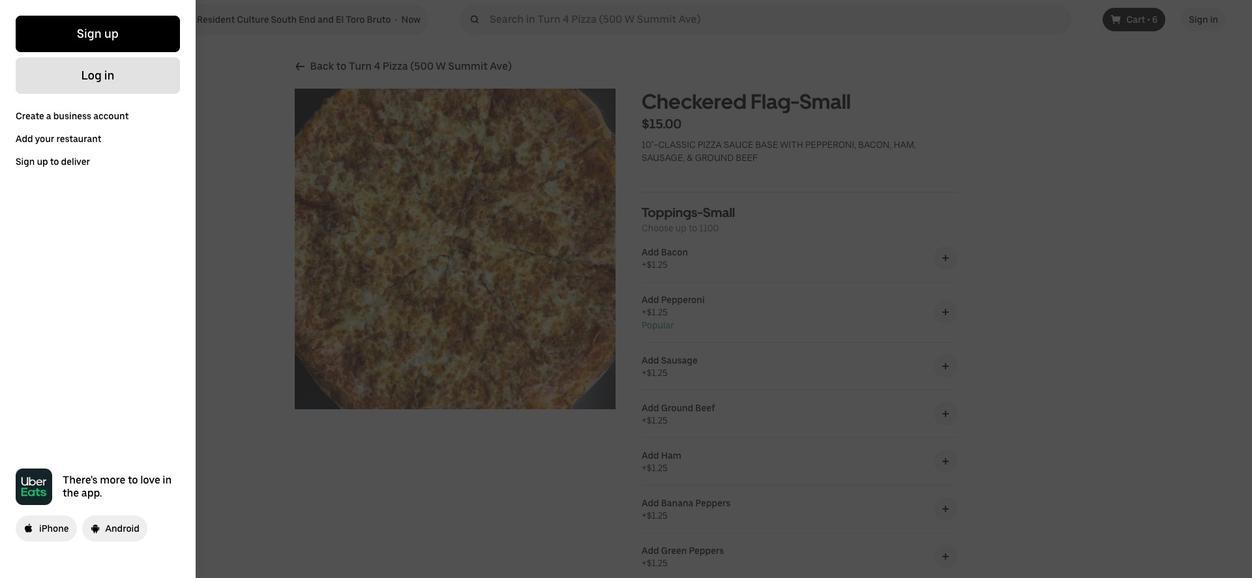 Task type: vqa. For each thing, say whether or not it's contained in the screenshot.
the Add corresponding to Add Pepperoni + $1.25 Popular
yes



Task type: locate. For each thing, give the bounding box(es) containing it.
add ground beef + $1.25
[[642, 403, 715, 426]]

in right love
[[163, 474, 172, 487]]

0 vertical spatial sign
[[1190, 14, 1209, 25]]

in for log in
[[104, 69, 115, 82]]

add inside the add pepperoni + $1.25 popular
[[642, 295, 659, 305]]

business
[[53, 111, 91, 121]]

$1.25 inside the add sausage + $1.25
[[647, 368, 668, 378]]

0 vertical spatial peppers
[[696, 498, 731, 509]]

add inside add ham + $1.25
[[642, 451, 659, 461]]

bacon
[[661, 247, 688, 258]]

add up popular
[[642, 295, 659, 305]]

0 vertical spatial up
[[104, 27, 119, 40]]

0 horizontal spatial •
[[395, 14, 398, 25]]

base
[[756, 140, 778, 150]]

cart • 6
[[1127, 14, 1158, 25]]

to
[[337, 60, 347, 72], [50, 157, 59, 167], [689, 223, 698, 234], [128, 474, 138, 487]]

to left love
[[128, 474, 138, 487]]

add left banana
[[642, 498, 659, 509]]

ham
[[661, 451, 682, 461]]

toppings-
[[642, 205, 703, 221]]

add left ground
[[642, 403, 659, 414]]

peppers right banana
[[696, 498, 731, 509]]

sign in link
[[1182, 8, 1227, 31]]

add inside add bacon + $1.25
[[642, 247, 659, 258]]

android link
[[82, 516, 147, 542]]

banana
[[661, 498, 694, 509]]

up
[[104, 27, 119, 40], [37, 157, 48, 167], [676, 223, 687, 234]]

1 horizontal spatial in
[[163, 474, 172, 487]]

log
[[81, 69, 102, 82]]

beef
[[736, 153, 758, 163]]

1 vertical spatial in
[[104, 69, 115, 82]]

2 vertical spatial up
[[676, 223, 687, 234]]

to inside there's more to love in the app.
[[128, 474, 138, 487]]

uber eats home image
[[60, 12, 147, 27]]

2 horizontal spatial in
[[1211, 14, 1219, 25]]

add ham + $1.25
[[642, 451, 682, 474]]

small up 1100
[[703, 205, 735, 221]]

in right log
[[104, 69, 115, 82]]

• left now
[[395, 14, 398, 25]]

classic
[[659, 140, 696, 150]]

android
[[105, 524, 140, 534]]

iphone
[[39, 524, 69, 534]]

add inside "add ground beef + $1.25"
[[642, 403, 659, 414]]

• left 6
[[1148, 14, 1151, 25]]

more
[[100, 474, 126, 487]]

2 horizontal spatial up
[[676, 223, 687, 234]]

1 horizontal spatial small
[[800, 89, 851, 114]]

toro
[[346, 14, 365, 25]]

toppings-small choose up to 1100
[[642, 205, 735, 234]]

add your restaurant
[[16, 134, 101, 144]]

pizza
[[383, 60, 409, 72]]

small up pepperoni,
[[800, 89, 851, 114]]

1 vertical spatial sign
[[77, 27, 102, 40]]

to left 1100
[[689, 223, 698, 234]]

1 horizontal spatial •
[[1148, 14, 1151, 25]]

sign up log
[[77, 27, 102, 40]]

peppers inside add green peppers + $1.25
[[689, 546, 724, 557]]

end
[[299, 14, 316, 25]]

add left bacon
[[642, 247, 659, 258]]

2 + from the top
[[642, 307, 647, 318]]

in for sign in
[[1211, 14, 1219, 25]]

there's
[[63, 474, 98, 487]]

$1.25 inside add ham + $1.25
[[647, 463, 668, 474]]

$1.25 down banana
[[647, 511, 668, 521]]

up down toppings-
[[676, 223, 687, 234]]

deliver to image
[[181, 12, 192, 27]]

with
[[780, 140, 804, 150]]

up down "your"
[[37, 157, 48, 167]]

0 horizontal spatial up
[[37, 157, 48, 167]]

deliver
[[61, 157, 90, 167]]

add left "your"
[[16, 134, 33, 144]]

create
[[16, 111, 44, 121]]

+ inside the add banana peppers + $1.25
[[642, 511, 647, 521]]

3 $1.25 from the top
[[647, 368, 668, 378]]

add left sausage
[[642, 356, 659, 366]]

up up log in
[[104, 27, 119, 40]]

pepperoni
[[661, 295, 705, 305]]

add
[[16, 134, 33, 144], [642, 247, 659, 258], [642, 295, 659, 305], [642, 356, 659, 366], [642, 403, 659, 414], [642, 451, 659, 461], [642, 498, 659, 509], [642, 546, 659, 557]]

7 $1.25 from the top
[[647, 559, 668, 569]]

$1.25 down green
[[647, 559, 668, 569]]

add left ham
[[642, 451, 659, 461]]

1 horizontal spatial up
[[104, 27, 119, 40]]

log in link
[[16, 57, 180, 94]]

peppers inside the add banana peppers + $1.25
[[696, 498, 731, 509]]

4 $1.25 from the top
[[647, 416, 668, 426]]

+ inside add green peppers + $1.25
[[642, 559, 647, 569]]

1 $1.25 from the top
[[647, 260, 668, 270]]

green
[[661, 546, 687, 557]]

up inside toppings-small choose up to 1100
[[676, 223, 687, 234]]

add left green
[[642, 546, 659, 557]]

up for sign up to deliver
[[37, 157, 48, 167]]

add inside add green peppers + $1.25
[[642, 546, 659, 557]]

1 horizontal spatial sign
[[77, 27, 102, 40]]

6 + from the top
[[642, 511, 647, 521]]

6 $1.25 from the top
[[647, 511, 668, 521]]

$1.25 up popular
[[647, 307, 668, 318]]

sign up to deliver
[[16, 157, 90, 167]]

bruto
[[367, 14, 391, 25]]

5 + from the top
[[642, 463, 647, 474]]

pizza
[[698, 140, 722, 150]]

5 $1.25 from the top
[[647, 463, 668, 474]]

$1.25 inside the add banana peppers + $1.25
[[647, 511, 668, 521]]

log in
[[81, 69, 115, 82]]

1 • from the left
[[395, 14, 398, 25]]

$1.25
[[647, 260, 668, 270], [647, 307, 668, 318], [647, 368, 668, 378], [647, 416, 668, 426], [647, 463, 668, 474], [647, 511, 668, 521], [647, 559, 668, 569]]

checkered flag-small $15.00
[[642, 89, 851, 132]]

sign right 6
[[1190, 14, 1209, 25]]

and
[[318, 14, 334, 25]]

$1.25 down ham
[[647, 463, 668, 474]]

2 horizontal spatial sign
[[1190, 14, 1209, 25]]

+ inside the add sausage + $1.25
[[642, 368, 647, 378]]

there's more to love in the app.
[[63, 474, 172, 500]]

up for sign up
[[104, 27, 119, 40]]

peppers
[[696, 498, 731, 509], [689, 546, 724, 557]]

add inside the add banana peppers + $1.25
[[642, 498, 659, 509]]

flag-
[[751, 89, 800, 114]]

2 • from the left
[[1148, 14, 1151, 25]]

add for add your restaurant
[[16, 134, 33, 144]]

turn
[[349, 60, 372, 72]]

add pepperoni + $1.25 popular
[[642, 295, 705, 331]]

0 vertical spatial small
[[800, 89, 851, 114]]

1 vertical spatial up
[[37, 157, 48, 167]]

south
[[271, 14, 297, 25]]

$1.25 down sausage
[[647, 368, 668, 378]]

to left turn
[[337, 60, 347, 72]]

in
[[1211, 14, 1219, 25], [104, 69, 115, 82], [163, 474, 172, 487]]

$1.25 inside add bacon + $1.25
[[647, 260, 668, 270]]

0 horizontal spatial in
[[104, 69, 115, 82]]

0 vertical spatial in
[[1211, 14, 1219, 25]]

2 vertical spatial in
[[163, 474, 172, 487]]

1 vertical spatial small
[[703, 205, 735, 221]]

0 horizontal spatial sign
[[16, 157, 35, 167]]

el
[[336, 14, 344, 25]]

1 + from the top
[[642, 260, 647, 270]]

resident
[[197, 14, 235, 25]]

1 vertical spatial peppers
[[689, 546, 724, 557]]

•
[[395, 14, 398, 25], [1148, 14, 1151, 25]]

ground
[[661, 403, 694, 414]]

2 vertical spatial sign
[[16, 157, 35, 167]]

main navigation menu image
[[26, 13, 39, 26]]

sign down add your restaurant at the top left
[[16, 157, 35, 167]]

2 $1.25 from the top
[[647, 307, 668, 318]]

checkered
[[642, 89, 747, 114]]

sign for sign in
[[1190, 14, 1209, 25]]

+
[[642, 260, 647, 270], [642, 307, 647, 318], [642, 368, 647, 378], [642, 416, 647, 426], [642, 463, 647, 474], [642, 511, 647, 521], [642, 559, 647, 569]]

small
[[800, 89, 851, 114], [703, 205, 735, 221]]

add inside the add sausage + $1.25
[[642, 356, 659, 366]]

7 + from the top
[[642, 559, 647, 569]]

a
[[46, 111, 51, 121]]

$15.00
[[642, 116, 682, 132]]

$1.25 down bacon
[[647, 260, 668, 270]]

3 + from the top
[[642, 368, 647, 378]]

sign
[[1190, 14, 1209, 25], [77, 27, 102, 40], [16, 157, 35, 167]]

peppers right green
[[689, 546, 724, 557]]

in right 6
[[1211, 14, 1219, 25]]

$1.25 down ground
[[647, 416, 668, 426]]

0 horizontal spatial small
[[703, 205, 735, 221]]

4 + from the top
[[642, 416, 647, 426]]



Task type: describe. For each thing, give the bounding box(es) containing it.
$1.25 inside add green peppers + $1.25
[[647, 559, 668, 569]]

sign for sign up
[[77, 27, 102, 40]]

add for add ham + $1.25
[[642, 451, 659, 461]]

add for add pepperoni + $1.25 popular
[[642, 295, 659, 305]]

&
[[687, 153, 693, 163]]

add banana peppers + $1.25
[[642, 498, 731, 521]]

to left deliver
[[50, 157, 59, 167]]

in inside there's more to love in the app.
[[163, 474, 172, 487]]

sausage,
[[642, 153, 685, 163]]

sauce
[[724, 140, 754, 150]]

cart
[[1127, 14, 1146, 25]]

sign up
[[77, 27, 119, 40]]

pepperoni,
[[806, 140, 857, 150]]

to inside toppings-small choose up to 1100
[[689, 223, 698, 234]]

back to turn 4 pizza (500 w summit ave)
[[311, 60, 513, 72]]

restaurant
[[56, 134, 101, 144]]

add bacon + $1.25
[[642, 247, 688, 270]]

love
[[140, 474, 160, 487]]

w
[[436, 60, 446, 72]]

4
[[375, 60, 381, 72]]

sign in
[[1190, 14, 1219, 25]]

create a business account
[[16, 111, 129, 121]]

add your restaurant link
[[16, 134, 101, 144]]

small inside 'checkered flag-small $15.00'
[[800, 89, 851, 114]]

10"-classic pizza sauce base with pepperoni, bacon, ham, sausage, & ground beef
[[642, 140, 917, 163]]

your
[[35, 134, 54, 144]]

peppers for add green peppers
[[689, 546, 724, 557]]

add for add sausage + $1.25
[[642, 356, 659, 366]]

back
[[311, 60, 334, 72]]

account
[[93, 111, 129, 121]]

+ inside add bacon + $1.25
[[642, 260, 647, 270]]

$1.25 inside "add ground beef + $1.25"
[[647, 416, 668, 426]]

+ inside add ham + $1.25
[[642, 463, 647, 474]]

uber eats image
[[16, 469, 52, 506]]

resident culture south end and el toro bruto • now
[[197, 14, 421, 25]]

small inside toppings-small choose up to 1100
[[703, 205, 735, 221]]

6
[[1153, 14, 1158, 25]]

(500
[[411, 60, 434, 72]]

create a business account link
[[16, 111, 129, 121]]

sign up link
[[16, 16, 180, 52]]

iphone link
[[16, 516, 77, 542]]

+ inside the add pepperoni + $1.25 popular
[[642, 307, 647, 318]]

peppers for add banana peppers
[[696, 498, 731, 509]]

add for add bacon + $1.25
[[642, 247, 659, 258]]

add green peppers + $1.25
[[642, 546, 724, 569]]

back to turn 4 pizza (500 w summit ave) link
[[295, 60, 513, 73]]

app.
[[81, 487, 102, 500]]

ave)
[[490, 60, 513, 72]]

add for add banana peppers + $1.25
[[642, 498, 659, 509]]

culture
[[237, 14, 269, 25]]

add for add green peppers + $1.25
[[642, 546, 659, 557]]

1100
[[700, 223, 719, 234]]

add for add ground beef + $1.25
[[642, 403, 659, 414]]

now
[[402, 14, 421, 25]]

+ inside "add ground beef + $1.25"
[[642, 416, 647, 426]]

ham,
[[894, 140, 917, 150]]

choose
[[642, 223, 674, 234]]

sign for sign up to deliver
[[16, 157, 35, 167]]

beef
[[696, 403, 715, 414]]

sign up to deliver link
[[16, 157, 90, 167]]

add sausage + $1.25
[[642, 356, 698, 378]]

$1.25 inside the add pepperoni + $1.25 popular
[[647, 307, 668, 318]]

the
[[63, 487, 79, 500]]

ground
[[695, 153, 734, 163]]

10"-
[[642, 140, 659, 150]]

summit
[[449, 60, 488, 72]]

popular
[[642, 320, 674, 331]]

bacon,
[[859, 140, 892, 150]]

sausage
[[661, 356, 698, 366]]



